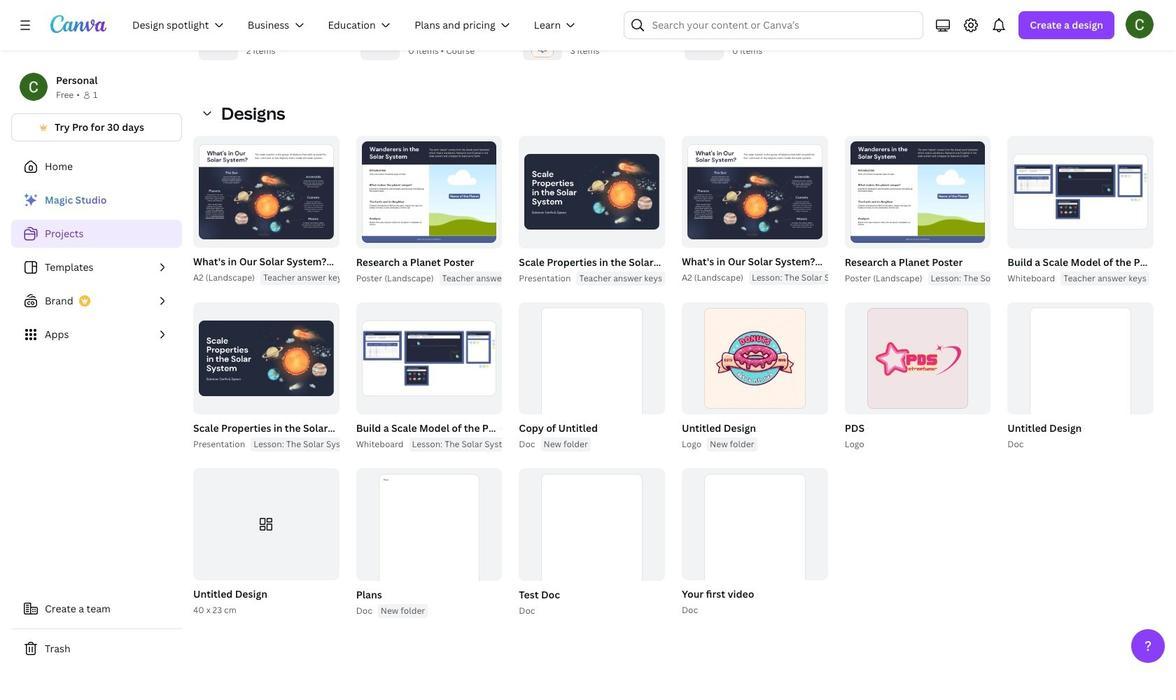 Task type: describe. For each thing, give the bounding box(es) containing it.
christina overa image
[[1127, 11, 1155, 39]]

top level navigation element
[[123, 11, 591, 39]]



Task type: vqa. For each thing, say whether or not it's contained in the screenshot.
a
no



Task type: locate. For each thing, give the bounding box(es) containing it.
list
[[11, 186, 182, 349]]

None search field
[[625, 11, 924, 39]]

Search search field
[[653, 12, 896, 39]]

group
[[191, 136, 352, 285], [193, 136, 340, 248], [354, 136, 531, 285], [356, 136, 503, 248], [517, 136, 668, 285], [519, 136, 666, 248], [680, 136, 861, 285], [682, 136, 829, 248], [843, 136, 1040, 285], [845, 136, 992, 248], [1006, 136, 1163, 285], [1008, 136, 1155, 248], [191, 302, 362, 452], [193, 302, 340, 415], [354, 302, 521, 452], [356, 302, 503, 415], [517, 302, 666, 452], [680, 302, 829, 452], [843, 302, 992, 452], [845, 302, 992, 415], [1006, 302, 1155, 452], [1008, 302, 1155, 451], [191, 469, 340, 618], [193, 469, 340, 581], [354, 469, 503, 618], [356, 469, 503, 618], [517, 469, 666, 618], [680, 469, 829, 618]]



